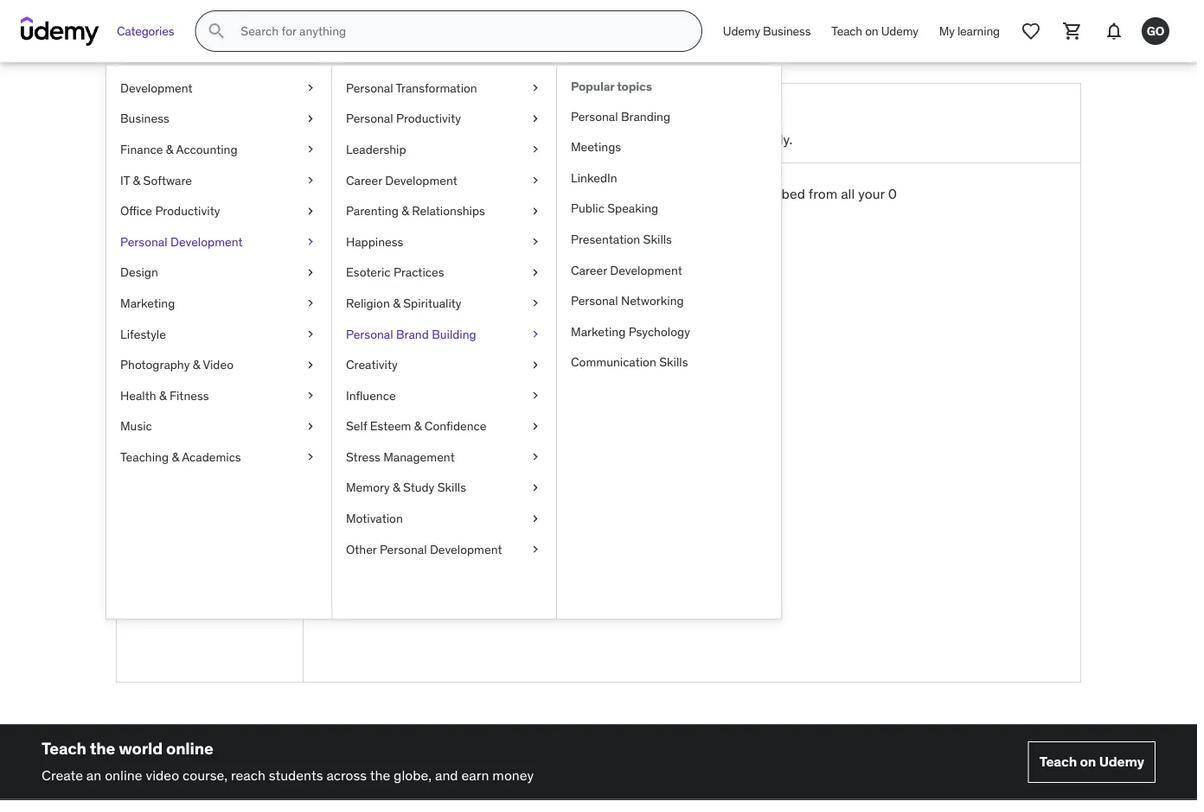 Task type: vqa. For each thing, say whether or not it's contained in the screenshot.
Religion
yes



Task type: locate. For each thing, give the bounding box(es) containing it.
marketing inside marketing psychology link
[[571, 324, 626, 339]]

1 vertical spatial account
[[482, 249, 534, 266]]

& inside finance & accounting link
[[166, 142, 173, 157]]

0 horizontal spatial and
[[435, 767, 458, 784]]

it & software link
[[106, 165, 331, 196]]

0 vertical spatial marketing
[[120, 295, 175, 311]]

1 horizontal spatial productivity
[[396, 111, 461, 126]]

public
[[571, 201, 604, 216]]

lifestyle link
[[106, 319, 331, 350]]

0 horizontal spatial career
[[346, 172, 382, 188]]

0 vertical spatial the
[[90, 739, 115, 760]]

personal inside personal productivity link
[[346, 111, 393, 126]]

online
[[166, 739, 213, 760], [105, 767, 142, 784]]

career development link
[[332, 165, 556, 196], [557, 255, 781, 286]]

& for parenting & relationships
[[402, 203, 409, 219]]

religion & spirituality
[[346, 295, 461, 311]]

xsmall image inside design link
[[304, 264, 317, 281]]

0 vertical spatial skills
[[643, 232, 672, 247]]

xsmall image inside business link
[[304, 110, 317, 127]]

skills inside 'link'
[[659, 355, 688, 370]]

clients
[[155, 467, 196, 485]]

personal up marketing psychology
[[571, 293, 618, 309]]

skills
[[643, 232, 672, 247], [659, 355, 688, 370], [437, 480, 466, 496]]

productivity up personal development
[[155, 203, 220, 219]]

xsmall image for business
[[304, 110, 317, 127]]

teaching & academics
[[120, 449, 241, 465]]

& right esteem on the bottom left of page
[[414, 419, 422, 434]]

udemy for rightmost 'teach on udemy' link
[[1099, 753, 1144, 771]]

personal inside personal branding link
[[571, 108, 618, 124]]

personal up view
[[120, 234, 167, 249]]

personal inside other personal development link
[[380, 542, 427, 557]]

& for teaching & academics
[[172, 449, 179, 465]]

you up forever.
[[654, 185, 676, 203]]

1 vertical spatial account
[[131, 335, 182, 353]]

teach on udemy for rightmost 'teach on udemy' link
[[1039, 753, 1144, 771]]

leadership
[[346, 142, 406, 157]]

skills for presentation skills
[[643, 232, 672, 247]]

0 vertical spatial productivity
[[396, 111, 461, 126]]

and
[[488, 204, 511, 222], [435, 767, 458, 784]]

0 vertical spatial close
[[622, 97, 677, 123]]

0 horizontal spatial career development link
[[332, 165, 556, 196]]

0 horizontal spatial the
[[90, 739, 115, 760]]

development up 'parenting & relationships'
[[385, 172, 457, 188]]

personal networking
[[571, 293, 684, 309]]

close for account
[[622, 97, 677, 123]]

& inside it & software link
[[133, 172, 140, 188]]

design link
[[106, 257, 331, 288]]

account inside close account close your account permanently.
[[659, 130, 709, 148]]

0 vertical spatial will
[[679, 185, 699, 203]]

xsmall image inside development link
[[304, 80, 317, 97]]

productivity
[[396, 111, 461, 126], [155, 203, 220, 219]]

business
[[763, 23, 811, 39], [120, 111, 169, 126]]

branding
[[621, 108, 670, 124]]

xsmall image inside it & software link
[[304, 172, 317, 189]]

2 horizontal spatial your
[[858, 185, 885, 203]]

0 vertical spatial account
[[681, 97, 762, 123]]

& for health & fitness
[[159, 388, 167, 403]]

and inside teach the world online create an online video course, reach students across the globe, and earn money
[[435, 767, 458, 784]]

xsmall image inside the leadership 'link'
[[528, 141, 542, 158]]

xsmall image inside other personal development link
[[528, 541, 542, 558]]

2 horizontal spatial teach
[[1039, 753, 1077, 771]]

leadership link
[[332, 134, 556, 165]]

marketing psychology
[[571, 324, 690, 339]]

1 vertical spatial teach on udemy
[[1039, 753, 1144, 771]]

& right finance
[[166, 142, 173, 157]]

personal inside personal networking link
[[571, 293, 618, 309]]

xsmall image
[[528, 172, 542, 189], [304, 233, 317, 250], [304, 264, 317, 281], [528, 264, 542, 281], [304, 295, 317, 312], [304, 326, 317, 343], [528, 326, 542, 343], [304, 387, 317, 404], [528, 387, 542, 404], [304, 418, 317, 435]]

video
[[146, 767, 179, 784]]

office
[[120, 203, 152, 219]]

learning
[[957, 23, 1000, 39]]

marketing psychology link
[[557, 317, 781, 347]]

0 horizontal spatial go
[[189, 132, 230, 167]]

& right "health"
[[159, 388, 167, 403]]

xsmall image inside lifestyle link
[[304, 326, 317, 343]]

xsmall image
[[304, 80, 317, 97], [528, 80, 542, 97], [304, 110, 317, 127], [528, 110, 542, 127], [304, 141, 317, 158], [528, 141, 542, 158], [304, 172, 317, 189], [304, 203, 317, 220], [528, 203, 542, 220], [528, 233, 542, 250], [528, 295, 542, 312], [304, 357, 317, 374], [528, 357, 542, 374], [528, 418, 542, 435], [304, 449, 317, 466], [528, 449, 542, 466], [528, 480, 542, 497], [528, 511, 542, 527], [528, 541, 542, 558]]

xsmall image inside finance & accounting link
[[304, 141, 317, 158]]

gary orlando
[[168, 214, 252, 232]]

it
[[120, 172, 130, 188]]

1 vertical spatial will
[[514, 204, 534, 222]]

your inside close account close your account permanently.
[[629, 130, 656, 148]]

close down personal branding
[[591, 130, 626, 148]]

& right religion
[[393, 295, 400, 311]]

udemy for topmost 'teach on udemy' link
[[881, 23, 918, 39]]

0 horizontal spatial account
[[482, 249, 534, 266]]

2 horizontal spatial udemy
[[1099, 753, 1144, 771]]

xsmall image for teaching & academics
[[304, 449, 317, 466]]

1 horizontal spatial and
[[488, 204, 511, 222]]

0 vertical spatial business
[[763, 23, 811, 39]]

relationships
[[412, 203, 485, 219]]

creativity link
[[332, 350, 556, 380]]

1 horizontal spatial account
[[659, 130, 709, 148]]

& left study
[[393, 480, 400, 496]]

1 vertical spatial career development
[[571, 262, 682, 278]]

& for it & software
[[133, 172, 140, 188]]

marketing up 'communication'
[[571, 324, 626, 339]]

account,
[[598, 185, 651, 203]]

1 horizontal spatial career development link
[[557, 255, 781, 286]]

online up course,
[[166, 739, 213, 760]]

memory & study skills link
[[332, 473, 556, 504]]

1 vertical spatial productivity
[[155, 203, 220, 219]]

0 horizontal spatial teach on udemy
[[831, 23, 918, 39]]

development
[[120, 80, 193, 96], [385, 172, 457, 188], [170, 234, 243, 249], [610, 262, 682, 278], [430, 542, 502, 557]]

0 horizontal spatial you
[[507, 185, 528, 203]]

office productivity
[[120, 203, 220, 219]]

& up clients
[[172, 449, 179, 465]]

and left earn
[[435, 767, 458, 784]]

account
[[659, 130, 709, 148], [482, 249, 534, 266]]

account inside close account close your account permanently.
[[681, 97, 762, 123]]

account inside view public profile profile photo account security subscriptions payment methods privacy notifications api clients
[[131, 335, 182, 353]]

development up networking on the top right of page
[[610, 262, 682, 278]]

personal brand building element
[[556, 66, 781, 619]]

1 horizontal spatial your
[[629, 130, 656, 148]]

1 horizontal spatial will
[[679, 185, 699, 203]]

1 vertical spatial and
[[435, 767, 458, 784]]

personal transformation link
[[332, 73, 556, 103]]

parenting
[[346, 203, 399, 219]]

health
[[120, 388, 156, 403]]

teach on udemy link
[[821, 10, 929, 52], [1028, 742, 1155, 783]]

presentation skills
[[571, 232, 672, 247]]

xsmall image inside "personal brand building" link
[[528, 326, 542, 343]]

xsmall image for parenting & relationships
[[528, 203, 542, 220]]

Search for anything text field
[[237, 16, 681, 46]]

xsmall image inside 'office productivity' link
[[304, 203, 317, 220]]

globe,
[[394, 767, 432, 784]]

parenting & relationships link
[[332, 196, 556, 227]]

& for finance & accounting
[[166, 142, 173, 157]]

your up access on the top of page
[[568, 185, 594, 203]]

it & software
[[120, 172, 192, 188]]

personal down religion
[[346, 326, 393, 342]]

xsmall image inside creativity link
[[528, 357, 542, 374]]

&
[[166, 142, 173, 157], [133, 172, 140, 188], [402, 203, 409, 219], [393, 295, 400, 311], [193, 357, 200, 373], [159, 388, 167, 403], [414, 419, 422, 434], [172, 449, 179, 465], [393, 480, 400, 496]]

& inside parenting & relationships link
[[402, 203, 409, 219]]

& inside memory & study skills link
[[393, 480, 400, 496]]

xsmall image inside the health & fitness link
[[304, 387, 317, 404]]

1 horizontal spatial teach on udemy link
[[1028, 742, 1155, 783]]

career development link up relationships
[[332, 165, 556, 196]]

xsmall image inside memory & study skills link
[[528, 480, 542, 497]]

personal for personal networking
[[571, 293, 618, 309]]

spirituality
[[403, 295, 461, 311]]

xsmall image inside personal development link
[[304, 233, 317, 250]]

0 vertical spatial career development link
[[332, 165, 556, 196]]

account inside button
[[482, 249, 534, 266]]

1 horizontal spatial online
[[166, 739, 213, 760]]

marketing for marketing psychology
[[571, 324, 626, 339]]

esoteric
[[346, 265, 391, 280]]

meetings
[[571, 139, 621, 155]]

xsmall image inside career development link
[[528, 172, 542, 189]]

0 horizontal spatial productivity
[[155, 203, 220, 219]]

productivity down transformation
[[396, 111, 461, 126]]

& right it
[[133, 172, 140, 188]]

1 horizontal spatial career
[[571, 262, 607, 278]]

career development link up networking on the top right of page
[[557, 255, 781, 286]]

the up the an
[[90, 739, 115, 760]]

0 vertical spatial career
[[346, 172, 382, 188]]

0 horizontal spatial teach on udemy link
[[821, 10, 929, 52]]

xsmall image inside music 'link'
[[304, 418, 317, 435]]

1 horizontal spatial go
[[1147, 23, 1164, 39]]

personal inside "personal brand building" link
[[346, 326, 393, 342]]

will left lose
[[514, 204, 534, 222]]

udemy business
[[723, 23, 811, 39]]

career up parenting
[[346, 172, 382, 188]]

0 vertical spatial on
[[865, 23, 878, 39]]

close account button
[[432, 237, 544, 278]]

career development up personal networking
[[571, 262, 682, 278]]

& inside the health & fitness link
[[159, 388, 167, 403]]

xsmall image inside photography & video link
[[304, 357, 317, 374]]

career development inside personal brand building element
[[571, 262, 682, 278]]

world
[[119, 739, 163, 760]]

xsmall image for other personal development
[[528, 541, 542, 558]]

will left be
[[679, 185, 699, 203]]

skills down marketing psychology link at top
[[659, 355, 688, 370]]

1 horizontal spatial udemy
[[881, 23, 918, 39]]

account up photography
[[131, 335, 182, 353]]

personal inside personal transformation link
[[346, 80, 393, 96]]

1 vertical spatial marketing
[[571, 324, 626, 339]]

1 vertical spatial career development link
[[557, 255, 781, 286]]

0 horizontal spatial your
[[568, 185, 594, 203]]

close inside button
[[443, 249, 479, 266]]

& inside photography & video link
[[193, 357, 200, 373]]

personal branding link
[[557, 101, 781, 132]]

xsmall image for finance & accounting
[[304, 141, 317, 158]]

& left video
[[193, 357, 200, 373]]

and down if on the top left of the page
[[488, 204, 511, 222]]

your left the 0 on the top right of the page
[[858, 185, 885, 203]]

personal development
[[120, 234, 243, 249]]

your for account
[[629, 130, 656, 148]]

close down "courses,"
[[443, 249, 479, 266]]

you right if on the top left of the page
[[507, 185, 528, 203]]

xsmall image for design
[[304, 264, 317, 281]]

course,
[[182, 767, 228, 784]]

xsmall image inside influence 'link'
[[528, 387, 542, 404]]

personal branding
[[571, 108, 670, 124]]

xsmall image inside the happiness "link"
[[528, 233, 542, 250]]

1 you from the left
[[507, 185, 528, 203]]

0 horizontal spatial account
[[131, 335, 182, 353]]

& inside teaching & academics link
[[172, 449, 179, 465]]

career down presentation
[[571, 262, 607, 278]]

view public profile profile photo account security subscriptions payment methods privacy notifications api clients
[[131, 257, 243, 485]]

personal up leadership in the left of the page
[[346, 111, 393, 126]]

marketing
[[120, 295, 175, 311], [571, 324, 626, 339]]

be
[[703, 185, 718, 203]]

xsmall image inside esoteric practices link
[[528, 264, 542, 281]]

1 horizontal spatial the
[[370, 767, 390, 784]]

& for photography & video
[[193, 357, 200, 373]]

0 vertical spatial account
[[659, 130, 709, 148]]

the left globe,
[[370, 767, 390, 784]]

xsmall image inside personal transformation link
[[528, 80, 542, 97]]

forever.
[[612, 204, 658, 222]]

xsmall image for personal productivity
[[528, 110, 542, 127]]

1 horizontal spatial career development
[[571, 262, 682, 278]]

skills down stress management link
[[437, 480, 466, 496]]

xsmall image inside "religion & spirituality" link
[[528, 295, 542, 312]]

0 horizontal spatial teach
[[42, 739, 86, 760]]

motivation
[[346, 511, 403, 527]]

if you close your account, you will be unsubscribed from all your 0 courses, and will lose access forever.
[[432, 185, 897, 222]]

your down branding
[[629, 130, 656, 148]]

teach inside teach the world online create an online video course, reach students across the globe, and earn money
[[42, 739, 86, 760]]

& inside "religion & spirituality" link
[[393, 295, 400, 311]]

1 horizontal spatial account
[[681, 97, 762, 123]]

development link
[[106, 73, 331, 103]]

personal up 'personal productivity'
[[346, 80, 393, 96]]

1 vertical spatial on
[[1080, 753, 1096, 771]]

personal inside personal development link
[[120, 234, 167, 249]]

parenting & relationships
[[346, 203, 485, 219]]

communication skills link
[[557, 347, 781, 378]]

1 horizontal spatial you
[[654, 185, 676, 203]]

xsmall image inside personal productivity link
[[528, 110, 542, 127]]

earn
[[461, 767, 489, 784]]

0 vertical spatial online
[[166, 739, 213, 760]]

marketing inside marketing link
[[120, 295, 175, 311]]

topics
[[617, 79, 652, 94]]

account up linkedin link on the top of the page
[[659, 130, 709, 148]]

and inside if you close your account, you will be unsubscribed from all your 0 courses, and will lose access forever.
[[488, 204, 511, 222]]

1 vertical spatial business
[[120, 111, 169, 126]]

marketing for marketing
[[120, 295, 175, 311]]

1 vertical spatial teach on udemy link
[[1028, 742, 1155, 783]]

account security link
[[117, 332, 303, 358]]

productivity for personal productivity
[[396, 111, 461, 126]]

presentation skills link
[[557, 224, 781, 255]]

2 vertical spatial close
[[443, 249, 479, 266]]

1 horizontal spatial teach on udemy
[[1039, 753, 1144, 771]]

online right the an
[[105, 767, 142, 784]]

1 horizontal spatial business
[[763, 23, 811, 39]]

0 horizontal spatial career development
[[346, 172, 457, 188]]

skills down public speaking 'link'
[[643, 232, 672, 247]]

xsmall image inside teaching & academics link
[[304, 449, 317, 466]]

xsmall image for personal transformation
[[528, 80, 542, 97]]

submit search image
[[206, 21, 227, 42]]

teaching
[[120, 449, 169, 465]]

1 horizontal spatial marketing
[[571, 324, 626, 339]]

subscriptions
[[131, 362, 216, 380]]

xsmall image inside stress management link
[[528, 449, 542, 466]]

xsmall image inside marketing link
[[304, 295, 317, 312]]

popular
[[571, 79, 614, 94]]

1 vertical spatial the
[[370, 767, 390, 784]]

0 horizontal spatial on
[[865, 23, 878, 39]]

personal down popular on the top of page
[[571, 108, 618, 124]]

udemy
[[723, 23, 760, 39], [881, 23, 918, 39], [1099, 753, 1144, 771]]

0 horizontal spatial business
[[120, 111, 169, 126]]

close
[[622, 97, 677, 123], [591, 130, 626, 148], [443, 249, 479, 266]]

xsmall image inside motivation link
[[528, 511, 542, 527]]

close down topics
[[622, 97, 677, 123]]

0 vertical spatial teach on udemy
[[831, 23, 918, 39]]

software
[[143, 172, 192, 188]]

creativity
[[346, 357, 398, 373]]

finance
[[120, 142, 163, 157]]

1 horizontal spatial teach
[[831, 23, 862, 39]]

1 vertical spatial skills
[[659, 355, 688, 370]]

0 horizontal spatial online
[[105, 767, 142, 784]]

transformation
[[396, 80, 477, 96]]

xsmall image for marketing
[[304, 295, 317, 312]]

1 horizontal spatial on
[[1080, 753, 1096, 771]]

& right parenting
[[402, 203, 409, 219]]

personal right other
[[380, 542, 427, 557]]

0 vertical spatial go
[[1147, 23, 1164, 39]]

xsmall image for music
[[304, 418, 317, 435]]

self esteem & confidence
[[346, 419, 486, 434]]

marketing up lifestyle
[[120, 295, 175, 311]]

development down motivation link
[[430, 542, 502, 557]]

account up permanently.
[[681, 97, 762, 123]]

xsmall image inside self esteem & confidence link
[[528, 418, 542, 435]]

xsmall image inside parenting & relationships link
[[528, 203, 542, 220]]

account down if on the top left of the page
[[482, 249, 534, 266]]

photography
[[120, 357, 190, 373]]

0 vertical spatial and
[[488, 204, 511, 222]]

career development up 'parenting & relationships'
[[346, 172, 457, 188]]

music
[[120, 419, 152, 434]]

communication
[[571, 355, 656, 370]]

0 horizontal spatial marketing
[[120, 295, 175, 311]]

0 horizontal spatial will
[[514, 204, 534, 222]]

management
[[383, 449, 455, 465]]

personal productivity
[[346, 111, 461, 126]]

& inside self esteem & confidence link
[[414, 419, 422, 434]]

1 vertical spatial career
[[571, 262, 607, 278]]

influence link
[[332, 380, 556, 411]]



Task type: describe. For each thing, give the bounding box(es) containing it.
confidence
[[425, 419, 486, 434]]

0 vertical spatial teach on udemy link
[[821, 10, 929, 52]]

networking
[[621, 293, 684, 309]]

esoteric practices
[[346, 265, 444, 280]]

communication skills
[[571, 355, 688, 370]]

methods
[[188, 388, 243, 406]]

video
[[203, 357, 234, 373]]

personal for personal brand building
[[346, 326, 393, 342]]

marketing link
[[106, 288, 331, 319]]

udemy business link
[[713, 10, 821, 52]]

other
[[346, 542, 377, 557]]

view public profile link
[[117, 253, 303, 279]]

if
[[495, 185, 503, 203]]

my
[[939, 23, 955, 39]]

personal for personal development
[[120, 234, 167, 249]]

study
[[403, 480, 434, 496]]

business inside business link
[[120, 111, 169, 126]]

go inside 'go' 'link'
[[1147, 23, 1164, 39]]

access
[[566, 204, 609, 222]]

public
[[163, 257, 201, 274]]

skills for communication skills
[[659, 355, 688, 370]]

design
[[120, 265, 158, 280]]

personal transformation
[[346, 80, 477, 96]]

finance & accounting link
[[106, 134, 331, 165]]

esoteric practices link
[[332, 257, 556, 288]]

teach for rightmost 'teach on udemy' link
[[1039, 753, 1077, 771]]

career development link inside personal brand building element
[[557, 255, 781, 286]]

personal brand building link
[[332, 319, 556, 350]]

teach for topmost 'teach on udemy' link
[[831, 23, 862, 39]]

xsmall image for stress management
[[528, 449, 542, 466]]

xsmall image for personal brand building
[[528, 326, 542, 343]]

self esteem & confidence link
[[332, 411, 556, 442]]

self
[[346, 419, 367, 434]]

xsmall image for memory & study skills
[[528, 480, 542, 497]]

and for online
[[435, 767, 458, 784]]

orlando
[[200, 214, 252, 232]]

xsmall image for creativity
[[528, 357, 542, 374]]

2 you from the left
[[654, 185, 676, 203]]

xsmall image for lifestyle
[[304, 326, 317, 343]]

presentation
[[571, 232, 640, 247]]

meetings link
[[557, 132, 781, 163]]

religion & spirituality link
[[332, 288, 556, 319]]

teaching & academics link
[[106, 442, 331, 473]]

gary
[[168, 214, 197, 232]]

speaking
[[607, 201, 658, 216]]

0 horizontal spatial udemy
[[723, 23, 760, 39]]

stress management link
[[332, 442, 556, 473]]

personal for personal transformation
[[346, 80, 393, 96]]

business inside udemy business link
[[763, 23, 811, 39]]

across
[[326, 767, 367, 784]]

& for religion & spirituality
[[393, 295, 400, 311]]

personal productivity link
[[332, 103, 556, 134]]

courses,
[[432, 204, 484, 222]]

wishlist image
[[1021, 21, 1041, 42]]

money
[[492, 767, 534, 784]]

1 vertical spatial go
[[189, 132, 230, 167]]

music link
[[106, 411, 331, 442]]

students
[[269, 767, 323, 784]]

xsmall image for development
[[304, 80, 317, 97]]

health & fitness link
[[106, 380, 331, 411]]

1 vertical spatial online
[[105, 767, 142, 784]]

linkedin
[[571, 170, 617, 186]]

subscriptions link
[[117, 358, 303, 384]]

notifications link
[[117, 437, 303, 463]]

close for account
[[443, 249, 479, 266]]

go link
[[1135, 10, 1176, 52]]

and for your
[[488, 204, 511, 222]]

linkedin link
[[557, 163, 781, 193]]

development down gary orlando
[[170, 234, 243, 249]]

profile link
[[117, 279, 303, 305]]

0 vertical spatial career development
[[346, 172, 457, 188]]

xsmall image for personal development
[[304, 233, 317, 250]]

career inside personal brand building element
[[571, 262, 607, 278]]

security
[[185, 335, 236, 353]]

xsmall image for self esteem & confidence
[[528, 418, 542, 435]]

api
[[131, 467, 152, 485]]

close account close your account permanently.
[[591, 97, 793, 148]]

notifications image
[[1104, 21, 1124, 42]]

productivity for office productivity
[[155, 203, 220, 219]]

xsmall image for motivation
[[528, 511, 542, 527]]

your for you
[[568, 185, 594, 203]]

& for memory & study skills
[[393, 480, 400, 496]]

an
[[86, 767, 101, 784]]

xsmall image for esoteric practices
[[528, 264, 542, 281]]

xsmall image for religion & spirituality
[[528, 295, 542, 312]]

xsmall image for leadership
[[528, 141, 542, 158]]

xsmall image for photography & video
[[304, 357, 317, 374]]

lose
[[537, 204, 563, 222]]

xsmall image for career development
[[528, 172, 542, 189]]

motivation link
[[332, 504, 556, 534]]

personal for personal productivity
[[346, 111, 393, 126]]

notifications
[[131, 441, 209, 458]]

shopping cart with 0 items image
[[1062, 21, 1083, 42]]

health & fitness
[[120, 388, 209, 403]]

xsmall image for office productivity
[[304, 203, 317, 220]]

my learning link
[[929, 10, 1010, 52]]

photo link
[[117, 305, 303, 332]]

memory & study skills
[[346, 480, 466, 496]]

close account
[[443, 249, 534, 266]]

public speaking
[[571, 201, 658, 216]]

personal for personal branding
[[571, 108, 618, 124]]

privacy
[[131, 414, 175, 432]]

0
[[888, 185, 897, 203]]

memory
[[346, 480, 390, 496]]

other personal development link
[[332, 534, 556, 565]]

all
[[841, 185, 855, 203]]

2 vertical spatial skills
[[437, 480, 466, 496]]

xsmall image for it & software
[[304, 172, 317, 189]]

development inside personal brand building element
[[610, 262, 682, 278]]

1 vertical spatial close
[[591, 130, 626, 148]]

xsmall image for happiness
[[528, 233, 542, 250]]

teach on udemy for topmost 'teach on udemy' link
[[831, 23, 918, 39]]

religion
[[346, 295, 390, 311]]

profile
[[131, 283, 171, 301]]

udemy image
[[21, 16, 99, 46]]

practices
[[393, 265, 444, 280]]

xsmall image for influence
[[528, 387, 542, 404]]

photography & video link
[[106, 350, 331, 380]]

xsmall image for health & fitness
[[304, 387, 317, 404]]

happiness
[[346, 234, 403, 249]]

development down categories dropdown button at the top
[[120, 80, 193, 96]]

building
[[432, 326, 476, 342]]

personal brand building
[[346, 326, 476, 342]]

finance & accounting
[[120, 142, 237, 157]]

stress
[[346, 449, 380, 465]]

personal networking link
[[557, 286, 781, 317]]

psychology
[[629, 324, 690, 339]]

unsubscribed
[[722, 185, 805, 203]]



